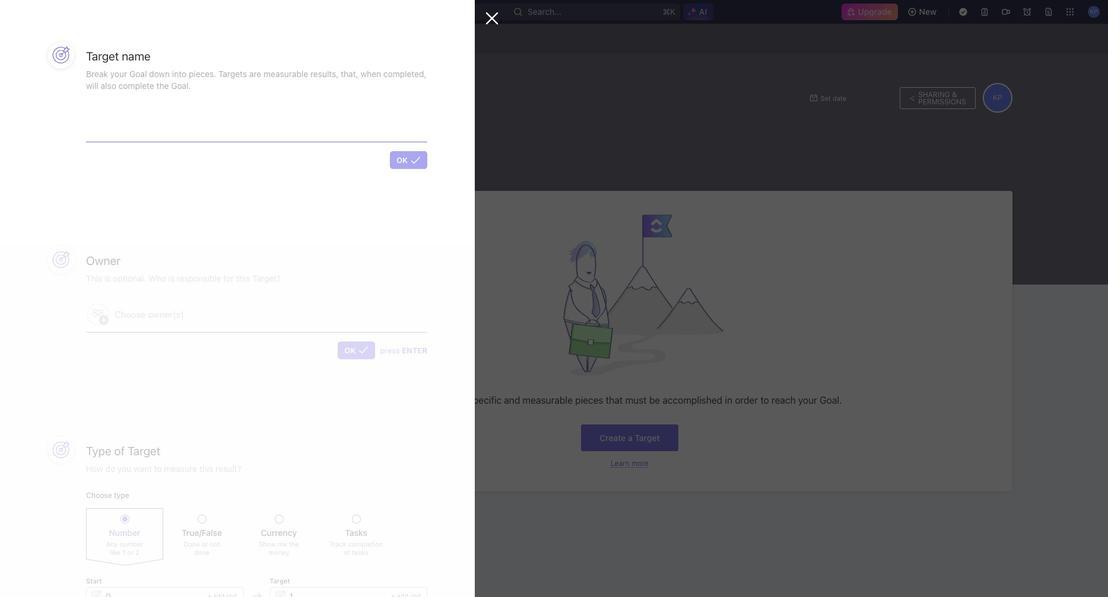 Task type: describe. For each thing, give the bounding box(es) containing it.
done
[[194, 549, 210, 557]]

specific
[[468, 395, 502, 406]]

or inside true/false done or not done
[[202, 541, 208, 549]]

number any number like 1 or 2
[[106, 528, 143, 557]]

learn
[[611, 460, 630, 469]]

target name break your goal down into pieces. targets are measurable results, that, when completed, will also complete the goal.
[[86, 49, 426, 91]]

tasks
[[345, 528, 367, 539]]

track
[[329, 541, 346, 549]]

that
[[606, 395, 623, 406]]

home link
[[5, 58, 146, 77]]

choose for choose owner(s)
[[115, 309, 146, 320]]

upgrade
[[858, 7, 892, 17]]

sharing
[[918, 90, 950, 99]]

in
[[725, 395, 732, 406]]

ok for left ok button
[[344, 346, 356, 355]]

targets are specific and measurable pieces that must be accomplished in order to reach your goal.
[[418, 395, 842, 406]]

and
[[504, 395, 520, 406]]

choose type
[[86, 492, 129, 501]]

your inside target name break your goal down into pieces. targets are measurable results, that, when completed, will also complete the goal.
[[110, 69, 127, 79]]

sidebar navigation
[[0, 24, 151, 598]]

learn more link
[[611, 460, 649, 469]]

money
[[269, 549, 289, 557]]

1 horizontal spatial are
[[452, 395, 466, 406]]

home
[[28, 62, 51, 72]]

0 number field
[[288, 591, 391, 598]]

1
[[122, 549, 125, 557]]

will
[[86, 80, 98, 91]]

2
[[135, 549, 139, 557]]

like
[[110, 549, 120, 557]]

sharing & permissions
[[918, 90, 966, 106]]

true/false done or not done
[[182, 528, 222, 557]]

true/false
[[182, 528, 222, 539]]

1 vertical spatial goal.
[[820, 395, 842, 406]]

goal
[[129, 69, 147, 79]]

1 horizontal spatial ok button
[[390, 151, 427, 169]]

accomplished
[[663, 395, 722, 406]]

0 horizontal spatial ok button
[[338, 342, 375, 360]]

&
[[952, 90, 957, 99]]

1 vertical spatial targets
[[418, 395, 450, 406]]

search...
[[528, 7, 561, 17]]

are inside target name break your goal down into pieces. targets are measurable results, that, when completed, will also complete the goal.
[[249, 69, 261, 79]]

dialog containing target name
[[0, 0, 499, 598]]

tasks track completion of tasks
[[329, 528, 383, 557]]

any
[[106, 541, 118, 549]]



Task type: vqa. For each thing, say whether or not it's contained in the screenshot.


Task type: locate. For each thing, give the bounding box(es) containing it.
type
[[86, 444, 111, 458]]

the
[[156, 80, 169, 91], [289, 541, 299, 549]]

0 vertical spatial of
[[114, 444, 125, 458]]

1 horizontal spatial or
[[202, 541, 208, 549]]

target for target name break your goal down into pieces. targets are measurable results, that, when completed, will also complete the goal.
[[86, 49, 119, 63]]

new button
[[903, 2, 944, 21]]

completed,
[[383, 69, 426, 79]]

complete
[[118, 80, 154, 91]]

1 horizontal spatial measurable
[[523, 395, 573, 406]]

number
[[109, 528, 140, 539]]

0 horizontal spatial of
[[114, 444, 125, 458]]

choose owner(s)
[[115, 309, 184, 320]]

1 vertical spatial choose
[[86, 492, 112, 501]]

0 horizontal spatial choose
[[86, 492, 112, 501]]

0 horizontal spatial or
[[127, 549, 134, 557]]

1 horizontal spatial ok
[[396, 156, 408, 165]]

show
[[259, 541, 276, 549]]

pieces
[[575, 395, 603, 406]]

1 vertical spatial are
[[452, 395, 466, 406]]

pieces.
[[189, 69, 216, 79]]

tree inside the sidebar navigation
[[5, 247, 146, 326]]

be
[[649, 395, 660, 406]]

the down down
[[156, 80, 169, 91]]

⌘k
[[662, 7, 675, 17]]

None text field
[[86, 109, 427, 142]]

0 vertical spatial goal.
[[171, 80, 191, 91]]

measurable inside target name break your goal down into pieces. targets are measurable results, that, when completed, will also complete the goal.
[[264, 69, 308, 79]]

permissions
[[918, 97, 966, 106]]

more
[[632, 460, 649, 469]]

must
[[625, 395, 647, 406]]

target inside target name break your goal down into pieces. targets are measurable results, that, when completed, will also complete the goal.
[[86, 49, 119, 63]]

1 vertical spatial measurable
[[523, 395, 573, 406]]

target
[[86, 49, 119, 63], [128, 444, 160, 458], [270, 578, 290, 585]]

0 vertical spatial measurable
[[264, 69, 308, 79]]

type
[[114, 492, 129, 501]]

or right the 1
[[127, 549, 134, 557]]

0 horizontal spatial are
[[249, 69, 261, 79]]

the inside currency show me the money
[[289, 541, 299, 549]]

0 vertical spatial choose
[[115, 309, 146, 320]]

ok button
[[390, 151, 427, 169], [338, 342, 375, 360]]

are right pieces.
[[249, 69, 261, 79]]

1 horizontal spatial goal.
[[820, 395, 842, 406]]

1 horizontal spatial your
[[798, 395, 817, 406]]

targets
[[218, 69, 247, 79], [418, 395, 450, 406]]

ok for the right ok button
[[396, 156, 408, 165]]

currency
[[261, 528, 297, 539]]

into
[[172, 69, 187, 79]]

down
[[149, 69, 170, 79]]

reach
[[772, 395, 796, 406]]

done
[[183, 541, 200, 549]]

owner(s)
[[148, 309, 184, 320]]

your right the reach
[[798, 395, 817, 406]]

measurable right and
[[523, 395, 573, 406]]

tree
[[5, 247, 146, 326]]

goal. down "into"
[[171, 80, 191, 91]]

None number field
[[104, 591, 208, 598]]

owner
[[86, 254, 121, 268]]

results,
[[310, 69, 339, 79]]

target for target
[[270, 578, 290, 585]]

0 horizontal spatial your
[[110, 69, 127, 79]]

the right me
[[289, 541, 299, 549]]

enter
[[402, 346, 427, 355]]

press enter
[[380, 346, 427, 355]]

2 vertical spatial target
[[270, 578, 290, 585]]

me
[[278, 541, 287, 549]]

goal. right the reach
[[820, 395, 842, 406]]

to
[[760, 395, 769, 406]]

1 vertical spatial of
[[344, 549, 350, 557]]

completion
[[348, 541, 383, 549]]

1 vertical spatial ok button
[[338, 342, 375, 360]]

0 vertical spatial targets
[[218, 69, 247, 79]]

0 vertical spatial ok
[[396, 156, 408, 165]]

choose left the type
[[86, 492, 112, 501]]

1 horizontal spatial of
[[344, 549, 350, 557]]

1 horizontal spatial target
[[128, 444, 160, 458]]

targets inside target name break your goal down into pieces. targets are measurable results, that, when completed, will also complete the goal.
[[218, 69, 247, 79]]

0 vertical spatial ok button
[[390, 151, 427, 169]]

goal.
[[171, 80, 191, 91], [820, 395, 842, 406]]

0 vertical spatial or
[[202, 541, 208, 549]]

0 vertical spatial are
[[249, 69, 261, 79]]

learn more
[[611, 460, 649, 469]]

currency show me the money
[[259, 528, 299, 557]]

tasks
[[352, 549, 368, 557]]

0 horizontal spatial goal.
[[171, 80, 191, 91]]

0 horizontal spatial targets
[[218, 69, 247, 79]]

order
[[735, 395, 758, 406]]

are left specific
[[452, 395, 466, 406]]

0 vertical spatial your
[[110, 69, 127, 79]]

your up the also
[[110, 69, 127, 79]]

1 horizontal spatial the
[[289, 541, 299, 549]]

1 vertical spatial or
[[127, 549, 134, 557]]

of down track
[[344, 549, 350, 557]]

new
[[919, 7, 937, 17]]

the inside target name break your goal down into pieces. targets are measurable results, that, when completed, will also complete the goal.
[[156, 80, 169, 91]]

0 horizontal spatial target
[[86, 49, 119, 63]]

start
[[86, 578, 102, 585]]

choose for choose type
[[86, 492, 112, 501]]

are
[[249, 69, 261, 79], [452, 395, 466, 406]]

choose
[[115, 309, 146, 320], [86, 492, 112, 501]]

0 horizontal spatial the
[[156, 80, 169, 91]]

targets right pieces.
[[218, 69, 247, 79]]

press
[[380, 346, 400, 355]]

target right 'type'
[[128, 444, 160, 458]]

number
[[120, 541, 143, 549]]

measurable left results,
[[264, 69, 308, 79]]

0 vertical spatial target
[[86, 49, 119, 63]]

0 horizontal spatial measurable
[[264, 69, 308, 79]]

choose left owner(s)
[[115, 309, 146, 320]]

ok
[[396, 156, 408, 165], [344, 346, 356, 355]]

or
[[202, 541, 208, 549], [127, 549, 134, 557]]

1 horizontal spatial targets
[[418, 395, 450, 406]]

name
[[122, 49, 151, 63]]

when
[[361, 69, 381, 79]]

also
[[101, 80, 116, 91]]

0 horizontal spatial ok
[[344, 346, 356, 355]]

0 vertical spatial the
[[156, 80, 169, 91]]

not
[[210, 541, 220, 549]]

of inside tasks track completion of tasks
[[344, 549, 350, 557]]

create a target
[[600, 433, 660, 443]]

upgrade link
[[841, 4, 898, 20]]

1 vertical spatial ok
[[344, 346, 356, 355]]

target up the "break"
[[86, 49, 119, 63]]

1 horizontal spatial choose
[[115, 309, 146, 320]]

goal. inside target name break your goal down into pieces. targets are measurable results, that, when completed, will also complete the goal.
[[171, 80, 191, 91]]

that,
[[341, 69, 358, 79]]

break
[[86, 69, 108, 79]]

1 vertical spatial your
[[798, 395, 817, 406]]

your
[[110, 69, 127, 79], [798, 395, 817, 406]]

of right 'type'
[[114, 444, 125, 458]]

dialog
[[0, 0, 499, 598]]

1 vertical spatial the
[[289, 541, 299, 549]]

2 horizontal spatial target
[[270, 578, 290, 585]]

1 vertical spatial target
[[128, 444, 160, 458]]

type of target
[[86, 444, 160, 458]]

or up done
[[202, 541, 208, 549]]

or inside number any number like 1 or 2
[[127, 549, 134, 557]]

measurable
[[264, 69, 308, 79], [523, 395, 573, 406]]

target down money
[[270, 578, 290, 585]]

targets left specific
[[418, 395, 450, 406]]

of
[[114, 444, 125, 458], [344, 549, 350, 557]]



